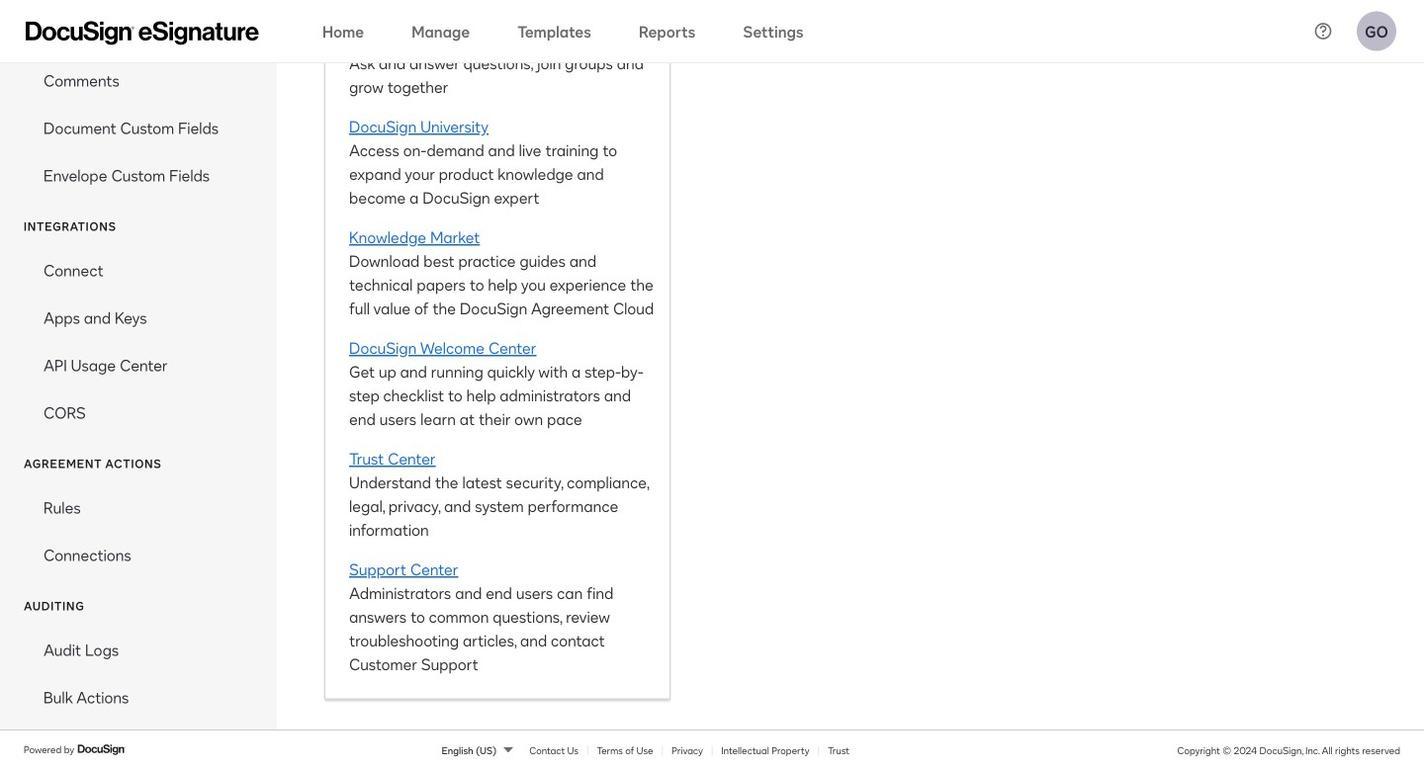 Task type: vqa. For each thing, say whether or not it's contained in the screenshot.
DocuSign image
yes



Task type: locate. For each thing, give the bounding box(es) containing it.
docusign admin image
[[26, 21, 259, 45]]

integrations element
[[0, 246, 277, 436]]



Task type: describe. For each thing, give the bounding box(es) containing it.
agreement actions element
[[0, 484, 277, 579]]

docusign image
[[77, 742, 127, 758]]

auditing element
[[0, 626, 277, 721]]

signing and sending element
[[0, 0, 277, 199]]



